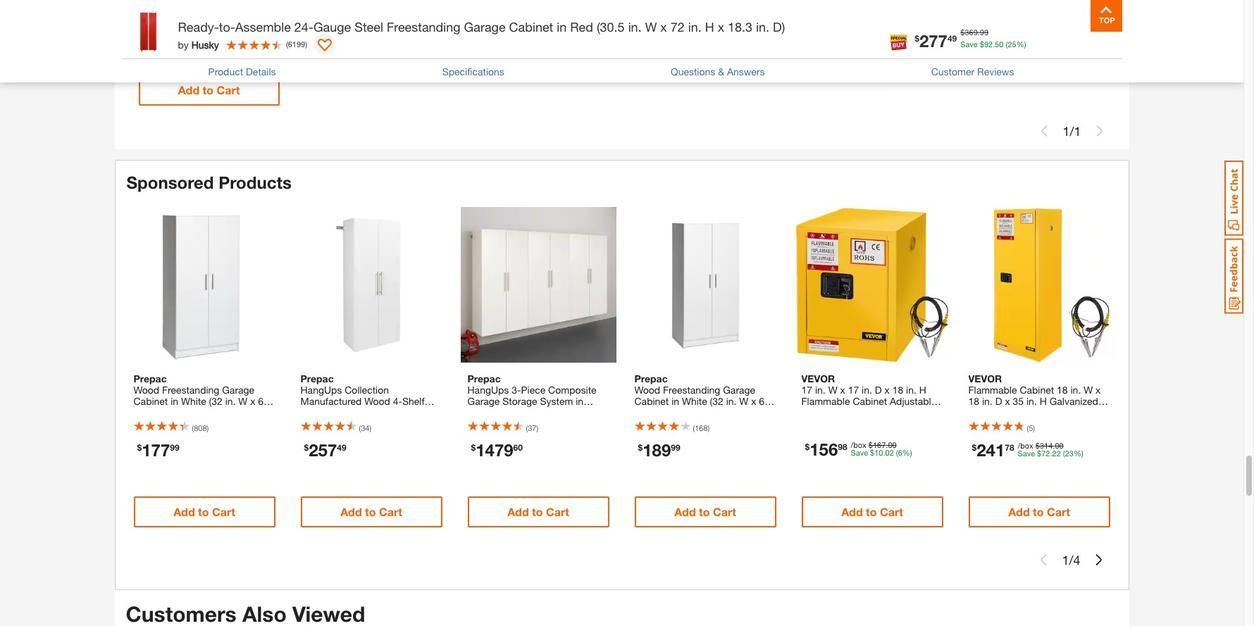 Task type: locate. For each thing, give the bounding box(es) containing it.
0 horizontal spatial 18
[[892, 384, 903, 396]]

$ inside the $ 277 49
[[915, 33, 919, 43]]

1 horizontal spatial freestanding
[[387, 19, 460, 35]]

storage up $ 156 98 /box $ 167 . 00 save $ 10 . 02 ( 6 %)
[[841, 418, 875, 430]]

in inside prepac hangups collection manufactured wood 4-shelf wall mounted garage cabinet in white (30 in. w x 72 in. h x 16 in. d)
[[300, 418, 308, 430]]

99 inside $ 369 . 99 save $ 92 . 50 ( 25 %)
[[980, 27, 989, 37]]

add down $ 177 99
[[173, 505, 195, 519]]

add to cart button
[[138, 75, 279, 106], [134, 497, 275, 528], [300, 497, 442, 528], [467, 497, 609, 528], [634, 497, 776, 528], [801, 497, 943, 528], [968, 497, 1110, 528]]

1 horizontal spatial vevor
[[968, 373, 1002, 385]]

1 horizontal spatial yellow
[[1046, 418, 1074, 430]]

%) right 02 on the bottom right of the page
[[902, 448, 912, 457]]

collection
[[345, 384, 389, 396]]

5
[[1029, 424, 1033, 433]]

d
[[875, 384, 882, 396], [995, 395, 1002, 407]]

/box right 78
[[1018, 441, 1033, 450]]

hangups 3-piece composite garage storage system in white (108 in. w x 72 in. h x 20 in. d) image
[[460, 207, 616, 363]]

outdoor
[[1068, 407, 1104, 419], [801, 418, 838, 430]]

save for 156
[[851, 448, 868, 457]]

display image
[[318, 39, 332, 53]]

1 vertical spatial /
[[1069, 553, 1073, 568]]

freestanding up 808
[[162, 384, 219, 396]]

18 right 35
[[1057, 384, 1068, 396]]

questions & answers button
[[671, 64, 765, 79], [671, 64, 765, 79]]

d) up 168
[[692, 407, 702, 419]]

hangups up wall on the left bottom
[[300, 384, 342, 396]]

flammable up the cabinet,
[[968, 384, 1017, 396]]

2 vevor from the left
[[968, 373, 1002, 385]]

65 for 189
[[759, 395, 770, 407]]

add to cart button for vevor 17 in. w x 17 in. d x 18 in. h flammable cabinet adjustable shelf galvanized steel yellow outdoor storage cabinet
[[801, 497, 943, 528]]

1 horizontal spatial 20
[[665, 407, 676, 419]]

add down the $ 189 99
[[674, 505, 696, 519]]

1 hangups from the left
[[300, 384, 342, 396]]

hangups inside prepac hangups collection manufactured wood 4-shelf wall mounted garage cabinet in white (30 in. w x 72 in. h x 16 in. d)
[[300, 384, 342, 396]]

freestanding inside prepac wood freestanding garage cabinet in white (32 in. w x 65 in. h x 20 in. d)
[[663, 384, 720, 396]]

in up $ 257 49
[[300, 418, 308, 430]]

(32 for 189
[[710, 395, 723, 407]]

6199
[[288, 39, 305, 48]]

$ 189 99
[[638, 441, 680, 460]]

d) left (108
[[481, 418, 490, 430]]

1 (32 from the left
[[209, 395, 222, 407]]

1 horizontal spatial /box
[[1018, 441, 1033, 450]]

wood inside prepac wood freestanding garage cabinet in white (32 in. w x 65 in. h x 16 in. d)
[[134, 384, 159, 396]]

w
[[645, 19, 657, 35], [828, 384, 837, 396], [1084, 384, 1093, 396], [238, 395, 248, 407], [739, 395, 748, 407], [530, 407, 539, 419], [368, 418, 377, 430]]

1 horizontal spatial 49
[[948, 33, 957, 43]]

1 right this is the first slide icon
[[1063, 123, 1070, 139]]

add down 60
[[507, 505, 529, 519]]

adjustable up 6
[[890, 395, 936, 407]]

1 / 1
[[1063, 123, 1081, 139]]

00 inside $ 156 98 /box $ 167 . 00 save $ 10 . 02 ( 6 %)
[[888, 441, 897, 450]]

%) inside $ 369 . 99 save $ 92 . 50 ( 25 %)
[[1016, 39, 1026, 48]]

galvanized up 314
[[1050, 395, 1098, 407]]

99 up 92
[[980, 27, 989, 37]]

product details
[[208, 65, 276, 77]]

%) inside $ 156 98 /box $ 167 . 00 save $ 10 . 02 ( 6 %)
[[902, 448, 912, 457]]

d up 167
[[875, 384, 882, 396]]

( 6199 )
[[286, 39, 307, 48]]

add to cart
[[178, 83, 240, 97], [173, 505, 235, 519], [340, 505, 402, 519], [507, 505, 569, 519], [674, 505, 736, 519], [841, 505, 903, 519], [1008, 505, 1070, 519]]

99 left by
[[165, 37, 175, 47]]

steel inside vevor 17 in. w x 17 in. d x 18 in. h flammable cabinet adjustable shelf galvanized steel yellow outdoor storage cabinet
[[878, 407, 900, 419]]

49 left 369
[[948, 33, 957, 43]]

prepac inside prepac wood freestanding garage cabinet in white (32 in. w x 65 in. h x 20 in. d)
[[634, 373, 668, 385]]

steel right the gauge
[[355, 19, 383, 35]]

2 65 from the left
[[759, 395, 770, 407]]

next slide image
[[1093, 555, 1104, 566]]

garage
[[464, 19, 506, 35], [222, 384, 254, 396], [723, 384, 755, 396], [467, 395, 500, 407], [364, 407, 396, 419]]

1 horizontal spatial galvanized
[[1050, 395, 1098, 407]]

cart for prepac wood freestanding garage cabinet in white (32 in. w x 65 in. h x 16 in. d)
[[212, 505, 235, 519]]

outdoor inside vevor flammable cabinet 18 in. w x 18 in. d x 35 in. h galvanized steel adjustable shelf outdoor storage cabinet, yellow
[[1068, 407, 1104, 419]]

d inside vevor 17 in. w x 17 in. d x 18 in. h flammable cabinet adjustable shelf galvanized steel yellow outdoor storage cabinet
[[875, 384, 882, 396]]

49 down the (30
[[337, 443, 346, 453]]

storage
[[503, 395, 537, 407], [841, 418, 875, 430], [968, 418, 1003, 430]]

save down 369
[[961, 39, 978, 48]]

d) left the (30
[[327, 429, 337, 441]]

2 horizontal spatial storage
[[968, 418, 1003, 430]]

16 up $ 177 99
[[164, 407, 175, 419]]

add for prepac hangups 3-piece composite garage storage system in white (108 in. w x 72 in. h x 20 in. d)
[[507, 505, 529, 519]]

shelf
[[402, 395, 425, 407], [801, 407, 824, 419], [1043, 407, 1065, 419]]

add to cart button for prepac wood freestanding garage cabinet in white (32 in. w x 65 in. h x 16 in. d)
[[134, 497, 275, 528]]

65 inside prepac wood freestanding garage cabinet in white (32 in. w x 65 in. h x 20 in. d)
[[759, 395, 770, 407]]

d) inside prepac wood freestanding garage cabinet in white (32 in. w x 65 in. h x 16 in. d)
[[191, 407, 201, 419]]

99 down prepac wood freestanding garage cabinet in white (32 in. w x 65 in. h x 20 in. d)
[[671, 443, 680, 453]]

0 horizontal spatial 20
[[595, 407, 606, 419]]

x
[[660, 19, 667, 35], [718, 19, 724, 35], [840, 384, 845, 396], [885, 384, 890, 396], [1096, 384, 1101, 396], [250, 395, 255, 407], [751, 395, 756, 407], [1005, 395, 1010, 407], [157, 407, 162, 419], [542, 407, 547, 419], [587, 407, 592, 419], [657, 407, 663, 419], [380, 418, 385, 430], [425, 418, 430, 430]]

2 17 from the left
[[848, 384, 859, 396]]

72 down 4-
[[388, 418, 399, 430]]

white inside prepac hangups collection manufactured wood 4-shelf wall mounted garage cabinet in white (30 in. w x 72 in. h x 16 in. d)
[[311, 418, 336, 430]]

assemble
[[235, 19, 291, 35]]

4 prepac from the left
[[634, 373, 668, 385]]

1 horizontal spatial 17
[[848, 384, 859, 396]]

add down $ 257 49
[[340, 505, 362, 519]]

add down $ 156 98 /box $ 167 . 00 save $ 10 . 02 ( 6 %)
[[841, 505, 863, 519]]

storage up 241
[[968, 418, 1003, 430]]

to for vevor flammable cabinet 18 in. w x 18 in. d x 35 in. h galvanized steel adjustable shelf outdoor storage cabinet, yellow
[[1033, 505, 1044, 519]]

freestanding up ( 168 )
[[663, 384, 720, 396]]

d inside vevor flammable cabinet 18 in. w x 18 in. d x 35 in. h galvanized steel adjustable shelf outdoor storage cabinet, yellow
[[995, 395, 1002, 407]]

0 horizontal spatial (32
[[209, 395, 222, 407]]

freestanding up specifications
[[387, 19, 460, 35]]

20 down composite
[[595, 407, 606, 419]]

outdoor inside vevor 17 in. w x 17 in. d x 18 in. h flammable cabinet adjustable shelf galvanized steel yellow outdoor storage cabinet
[[801, 418, 838, 430]]

3-
[[512, 384, 521, 396]]

shelf up 314
[[1043, 407, 1065, 419]]

72 inside prepac hangups collection manufactured wood 4-shelf wall mounted garage cabinet in white (30 in. w x 72 in. h x 16 in. d)
[[388, 418, 399, 430]]

18 up 6
[[892, 384, 903, 396]]

65 inside prepac wood freestanding garage cabinet in white (32 in. w x 65 in. h x 16 in. d)
[[258, 395, 269, 407]]

prepac inside prepac hangups collection manufactured wood 4-shelf wall mounted garage cabinet in white (30 in. w x 72 in. h x 16 in. d)
[[300, 373, 334, 385]]

20
[[595, 407, 606, 419], [665, 407, 676, 419]]

49 for 257
[[337, 443, 346, 453]]

shelf inside vevor flammable cabinet 18 in. w x 18 in. d x 35 in. h galvanized steel adjustable shelf outdoor storage cabinet, yellow
[[1043, 407, 1065, 419]]

20 inside prepac wood freestanding garage cabinet in white (32 in. w x 65 in. h x 20 in. d)
[[665, 407, 676, 419]]

cart for prepac hangups collection manufactured wood 4-shelf wall mounted garage cabinet in white (30 in. w x 72 in. h x 16 in. d)
[[379, 505, 402, 519]]

00 left 6
[[888, 441, 897, 450]]

white
[[181, 395, 206, 407], [682, 395, 707, 407], [467, 407, 493, 419], [311, 418, 336, 430]]

save right 98
[[851, 448, 868, 457]]

1 horizontal spatial 00
[[1055, 441, 1064, 450]]

2 hangups from the left
[[467, 384, 509, 396]]

2 20 from the left
[[665, 407, 676, 419]]

1 horizontal spatial shelf
[[801, 407, 824, 419]]

this is the last slide image
[[1094, 126, 1105, 137]]

02
[[885, 448, 894, 457]]

1 horizontal spatial hangups
[[467, 384, 509, 396]]

vevor inside vevor flammable cabinet 18 in. w x 18 in. d x 35 in. h galvanized steel adjustable shelf outdoor storage cabinet, yellow
[[968, 373, 1002, 385]]

in.
[[628, 19, 642, 35], [688, 19, 702, 35], [756, 19, 769, 35], [815, 384, 826, 396], [862, 384, 872, 396], [906, 384, 917, 396], [1071, 384, 1081, 396], [225, 395, 236, 407], [726, 395, 737, 407], [982, 395, 993, 407], [1027, 395, 1037, 407], [134, 407, 144, 419], [178, 407, 189, 419], [517, 407, 528, 419], [564, 407, 574, 419], [634, 407, 645, 419], [679, 407, 689, 419], [355, 418, 366, 430], [402, 418, 412, 430], [467, 418, 478, 430], [314, 429, 325, 441]]

product image image
[[125, 7, 171, 53]]

72 inside $ 241 78 /box $ 314 . 00 save $ 72 . 22 ( 23 %)
[[1042, 449, 1050, 458]]

4-
[[393, 395, 402, 407]]

0 vertical spatial 16
[[164, 407, 175, 419]]

flammable up the 156
[[801, 395, 850, 407]]

specifications button
[[442, 64, 504, 79], [442, 64, 504, 79]]

257
[[309, 441, 337, 460]]

outdoor up 23 in the right bottom of the page
[[1068, 407, 1104, 419]]

customer reviews
[[931, 65, 1014, 77]]

( for ( 168 )
[[693, 424, 695, 433]]

yellow
[[903, 407, 931, 419], [1046, 418, 1074, 430]]

in up the $ 189 99
[[672, 395, 679, 407]]

18
[[892, 384, 903, 396], [1057, 384, 1068, 396], [968, 395, 979, 407]]

live chat image
[[1225, 161, 1244, 236]]

1
[[1063, 123, 1070, 139], [1074, 123, 1081, 139], [1062, 553, 1069, 568]]

3 prepac from the left
[[467, 373, 501, 385]]

) for 1479
[[536, 424, 538, 433]]

hangups up (108
[[467, 384, 509, 396]]

99 down prepac wood freestanding garage cabinet in white (32 in. w x 65 in. h x 16 in. d)
[[170, 443, 179, 453]]

1 horizontal spatial wood
[[364, 395, 390, 407]]

0 horizontal spatial save
[[851, 448, 868, 457]]

save right 78
[[1018, 449, 1035, 458]]

$ inside $ 89 99
[[142, 37, 147, 47]]

18 inside vevor 17 in. w x 17 in. d x 18 in. h flammable cabinet adjustable shelf galvanized steel yellow outdoor storage cabinet
[[892, 384, 903, 396]]

shelf inside vevor 17 in. w x 17 in. d x 18 in. h flammable cabinet adjustable shelf galvanized steel yellow outdoor storage cabinet
[[801, 407, 824, 419]]

cart
[[217, 83, 240, 97], [212, 505, 235, 519], [379, 505, 402, 519], [546, 505, 569, 519], [713, 505, 736, 519], [880, 505, 903, 519], [1047, 505, 1070, 519]]

6
[[898, 448, 902, 457]]

hangups
[[300, 384, 342, 396], [467, 384, 509, 396]]

white up 808
[[181, 395, 206, 407]]

$ inside $ 1479 60
[[471, 443, 476, 453]]

products
[[219, 173, 292, 193]]

in inside prepac wood freestanding garage cabinet in white (32 in. w x 65 in. h x 20 in. d)
[[672, 395, 679, 407]]

1 prepac from the left
[[134, 373, 167, 385]]

prepac inside 'prepac hangups 3-piece composite garage storage system in white (108 in. w x 72 in. h x 20 in. d)'
[[467, 373, 501, 385]]

/ left next slide icon
[[1069, 553, 1073, 568]]

garage inside prepac wood freestanding garage cabinet in white (32 in. w x 65 in. h x 16 in. d)
[[222, 384, 254, 396]]

72
[[670, 19, 685, 35], [550, 407, 561, 419], [388, 418, 399, 430], [1042, 449, 1050, 458]]

1 horizontal spatial %)
[[1016, 39, 1026, 48]]

cart for vevor 17 in. w x 17 in. d x 18 in. h flammable cabinet adjustable shelf galvanized steel yellow outdoor storage cabinet
[[880, 505, 903, 519]]

white up ( 168 )
[[682, 395, 707, 407]]

vevor inside vevor 17 in. w x 17 in. d x 18 in. h flammable cabinet adjustable shelf galvanized steel yellow outdoor storage cabinet
[[801, 373, 835, 385]]

steel up 241
[[968, 407, 991, 419]]

/ for 4
[[1069, 553, 1073, 568]]

0 horizontal spatial wood
[[134, 384, 159, 396]]

72 up questions
[[670, 19, 685, 35]]

system
[[540, 395, 573, 407]]

49 inside $ 257 49
[[337, 443, 346, 453]]

composite
[[548, 384, 596, 396]]

0 horizontal spatial outdoor
[[801, 418, 838, 430]]

65
[[258, 395, 269, 407], [759, 395, 770, 407]]

hangups collection manufactured wood 4-shelf wall mounted garage cabinet in white (30 in. w x 72 in. h x 16 in. d) image
[[293, 207, 449, 363]]

d)
[[773, 19, 785, 35], [191, 407, 201, 419], [692, 407, 702, 419], [481, 418, 490, 430], [327, 429, 337, 441]]

16 inside prepac hangups collection manufactured wood 4-shelf wall mounted garage cabinet in white (30 in. w x 72 in. h x 16 in. d)
[[300, 429, 311, 441]]

cabinet
[[509, 19, 553, 35], [1020, 384, 1054, 396], [134, 395, 168, 407], [634, 395, 669, 407], [853, 395, 887, 407], [399, 407, 433, 419], [878, 418, 913, 430]]

(32
[[209, 395, 222, 407], [710, 395, 723, 407]]

189
[[643, 441, 671, 460]]

%) right 50
[[1016, 39, 1026, 48]]

freestanding for 189
[[663, 384, 720, 396]]

(
[[1006, 39, 1008, 48], [286, 39, 288, 48], [192, 424, 194, 433], [359, 424, 361, 433], [526, 424, 528, 433], [693, 424, 695, 433], [1027, 424, 1029, 433], [896, 448, 898, 457], [1063, 449, 1065, 458]]

adjustable up '( 5 )'
[[993, 407, 1040, 419]]

%)
[[1016, 39, 1026, 48], [902, 448, 912, 457], [1074, 449, 1083, 458]]

h inside vevor flammable cabinet 18 in. w x 18 in. d x 35 in. h galvanized steel adjustable shelf outdoor storage cabinet, yellow
[[1040, 395, 1047, 407]]

storage up 37
[[503, 395, 537, 407]]

cabinet inside prepac wood freestanding garage cabinet in white (32 in. w x 65 in. h x 16 in. d)
[[134, 395, 168, 407]]

00 left 23 in the right bottom of the page
[[1055, 441, 1064, 450]]

freestanding for 177
[[162, 384, 219, 396]]

0 horizontal spatial shelf
[[402, 395, 425, 407]]

20 up the $ 189 99
[[665, 407, 676, 419]]

in up $ 177 99
[[171, 395, 178, 407]]

0 horizontal spatial %)
[[902, 448, 912, 457]]

0 horizontal spatial flammable
[[801, 395, 850, 407]]

add down $ 241 78 /box $ 314 . 00 save $ 72 . 22 ( 23 %)
[[1008, 505, 1030, 519]]

wood inside prepac hangups collection manufactured wood 4-shelf wall mounted garage cabinet in white (30 in. w x 72 in. h x 16 in. d)
[[364, 395, 390, 407]]

wood up 177
[[134, 384, 159, 396]]

storage inside vevor flammable cabinet 18 in. w x 18 in. d x 35 in. h galvanized steel adjustable shelf outdoor storage cabinet, yellow
[[968, 418, 1003, 430]]

) for 257
[[369, 424, 371, 433]]

steel up 167
[[878, 407, 900, 419]]

2 horizontal spatial freestanding
[[663, 384, 720, 396]]

00 inside $ 241 78 /box $ 314 . 00 save $ 72 . 22 ( 23 %)
[[1055, 441, 1064, 450]]

shelf inside prepac hangups collection manufactured wood 4-shelf wall mounted garage cabinet in white (30 in. w x 72 in. h x 16 in. d)
[[402, 395, 425, 407]]

72 down composite
[[550, 407, 561, 419]]

add for prepac hangups collection manufactured wood 4-shelf wall mounted garage cabinet in white (30 in. w x 72 in. h x 16 in. d)
[[340, 505, 362, 519]]

99 for 189
[[671, 443, 680, 453]]

0 horizontal spatial hangups
[[300, 384, 342, 396]]

1 vevor from the left
[[801, 373, 835, 385]]

shelf up the 156
[[801, 407, 824, 419]]

freestanding inside prepac wood freestanding garage cabinet in white (32 in. w x 65 in. h x 16 in. d)
[[162, 384, 219, 396]]

0 horizontal spatial 00
[[888, 441, 897, 450]]

2 horizontal spatial steel
[[968, 407, 991, 419]]

prepac wood freestanding garage cabinet in white (32 in. w x 65 in. h x 16 in. d)
[[134, 373, 269, 419]]

add to cart for vevor flammable cabinet 18 in. w x 18 in. d x 35 in. h galvanized steel adjustable shelf outdoor storage cabinet, yellow
[[1008, 505, 1070, 519]]

white inside prepac wood freestanding garage cabinet in white (32 in. w x 65 in. h x 20 in. d)
[[682, 395, 707, 407]]

0 horizontal spatial 17
[[801, 384, 812, 396]]

%) for 241
[[1074, 449, 1083, 458]]

$ inside $ 257 49
[[304, 443, 309, 453]]

garage inside prepac hangups collection manufactured wood 4-shelf wall mounted garage cabinet in white (30 in. w x 72 in. h x 16 in. d)
[[364, 407, 396, 419]]

0 horizontal spatial vevor
[[801, 373, 835, 385]]

.
[[978, 27, 980, 37], [993, 39, 995, 48], [886, 441, 888, 450], [1053, 441, 1055, 450], [883, 448, 885, 457], [1050, 449, 1052, 458]]

add to cart button for prepac hangups collection manufactured wood 4-shelf wall mounted garage cabinet in white (30 in. w x 72 in. h x 16 in. d)
[[300, 497, 442, 528]]

00 for 156
[[888, 441, 897, 450]]

wood left 4-
[[364, 395, 390, 407]]

2 horizontal spatial save
[[1018, 449, 1035, 458]]

save inside $ 156 98 /box $ 167 . 00 save $ 10 . 02 ( 6 %)
[[851, 448, 868, 457]]

white left the (30
[[311, 418, 336, 430]]

1 horizontal spatial adjustable
[[993, 407, 1040, 419]]

1 horizontal spatial flammable
[[968, 384, 1017, 396]]

1 horizontal spatial d
[[995, 395, 1002, 407]]

w inside prepac wood freestanding garage cabinet in white (32 in. w x 65 in. h x 20 in. d)
[[739, 395, 748, 407]]

add to cart for prepac wood freestanding garage cabinet in white (32 in. w x 65 in. h x 16 in. d)
[[173, 505, 235, 519]]

2 prepac from the left
[[300, 373, 334, 385]]

%) for 156
[[902, 448, 912, 457]]

outdoor up the 156
[[801, 418, 838, 430]]

( for ( 37 )
[[526, 424, 528, 433]]

1 20 from the left
[[595, 407, 606, 419]]

/ left this is the last slide image
[[1070, 123, 1074, 139]]

99 inside the $ 189 99
[[671, 443, 680, 453]]

1 left 4
[[1062, 553, 1069, 568]]

wood inside prepac wood freestanding garage cabinet in white (32 in. w x 65 in. h x 20 in. d)
[[634, 384, 660, 396]]

(32 inside prepac wood freestanding garage cabinet in white (32 in. w x 65 in. h x 20 in. d)
[[710, 395, 723, 407]]

this is the first slide image
[[1038, 555, 1049, 566]]

18 left 35
[[968, 395, 979, 407]]

in left red
[[557, 19, 567, 35]]

galvanized up 98
[[826, 407, 875, 419]]

1 for 1 / 4
[[1062, 553, 1069, 568]]

0 horizontal spatial storage
[[503, 395, 537, 407]]

0 vertical spatial 49
[[948, 33, 957, 43]]

2 horizontal spatial shelf
[[1043, 407, 1065, 419]]

2 horizontal spatial 18
[[1057, 384, 1068, 396]]

add to cart for prepac hangups collection manufactured wood 4-shelf wall mounted garage cabinet in white (30 in. w x 72 in. h x 16 in. d)
[[340, 505, 402, 519]]

white left (108
[[467, 407, 493, 419]]

w inside 'prepac hangups 3-piece composite garage storage system in white (108 in. w x 72 in. h x 20 in. d)'
[[530, 407, 539, 419]]

0 horizontal spatial 65
[[258, 395, 269, 407]]

16 down wall on the left bottom
[[300, 429, 311, 441]]

1 horizontal spatial 16
[[300, 429, 311, 441]]

0 horizontal spatial yellow
[[903, 407, 931, 419]]

d left 35
[[995, 395, 1002, 407]]

to
[[203, 83, 213, 97], [198, 505, 209, 519], [365, 505, 376, 519], [532, 505, 543, 519], [699, 505, 710, 519], [866, 505, 877, 519], [1033, 505, 1044, 519]]

00
[[888, 441, 897, 450], [1055, 441, 1064, 450]]

0 horizontal spatial d
[[875, 384, 882, 396]]

product details button
[[208, 64, 276, 79], [208, 64, 276, 79]]

1 horizontal spatial save
[[961, 39, 978, 48]]

steel
[[355, 19, 383, 35], [878, 407, 900, 419], [968, 407, 991, 419]]

(30
[[339, 418, 352, 430]]

99
[[980, 27, 989, 37], [165, 37, 175, 47], [170, 443, 179, 453], [671, 443, 680, 453]]

d) up ( 808 )
[[191, 407, 201, 419]]

17 up $ 156 98 /box $ 167 . 00 save $ 10 . 02 ( 6 %)
[[848, 384, 859, 396]]

1 65 from the left
[[258, 395, 269, 407]]

0 vertical spatial /
[[1070, 123, 1074, 139]]

flammable cabinet 18 in. w x 18 in. d x 35 in. h galvanized steel adjustable shelf outdoor storage cabinet, yellow image
[[961, 207, 1117, 363]]

h inside prepac wood freestanding garage cabinet in white (32 in. w x 65 in. h x 20 in. d)
[[648, 407, 655, 419]]

vevor for 17
[[801, 373, 835, 385]]

1 vertical spatial 49
[[337, 443, 346, 453]]

vevor
[[801, 373, 835, 385], [968, 373, 1002, 385]]

$ 1479 60
[[471, 441, 523, 460]]

1 horizontal spatial storage
[[841, 418, 875, 430]]

17 up the 156
[[801, 384, 812, 396]]

save
[[961, 39, 978, 48], [851, 448, 868, 457], [1018, 449, 1035, 458]]

in right system
[[576, 395, 583, 407]]

questions
[[671, 65, 715, 77]]

72 left 22
[[1042, 449, 1050, 458]]

18.3
[[728, 19, 752, 35]]

galvanized
[[1050, 395, 1098, 407], [826, 407, 875, 419]]

flammable
[[968, 384, 1017, 396], [801, 395, 850, 407]]

prepac inside prepac wood freestanding garage cabinet in white (32 in. w x 65 in. h x 16 in. d)
[[134, 373, 167, 385]]

/box inside $ 156 98 /box $ 167 . 00 save $ 10 . 02 ( 6 %)
[[851, 441, 866, 450]]

hangups inside 'prepac hangups 3-piece composite garage storage system in white (108 in. w x 72 in. h x 20 in. d)'
[[467, 384, 509, 396]]

prepac for 189
[[634, 373, 668, 385]]

0 horizontal spatial /box
[[851, 441, 866, 450]]

17
[[801, 384, 812, 396], [848, 384, 859, 396]]

99 inside $ 89 99
[[165, 37, 175, 47]]

adjustable inside vevor flammable cabinet 18 in. w x 18 in. d x 35 in. h galvanized steel adjustable shelf outdoor storage cabinet, yellow
[[993, 407, 1040, 419]]

shelf right collection
[[402, 395, 425, 407]]

99 inside $ 177 99
[[170, 443, 179, 453]]

h
[[705, 19, 714, 35], [919, 384, 926, 396], [1040, 395, 1047, 407], [147, 407, 154, 419], [577, 407, 584, 419], [648, 407, 655, 419], [415, 418, 422, 430]]

%) right 22
[[1074, 449, 1083, 458]]

0 horizontal spatial galvanized
[[826, 407, 875, 419]]

241
[[977, 441, 1005, 460]]

0 horizontal spatial freestanding
[[162, 384, 219, 396]]

1 vertical spatial 16
[[300, 429, 311, 441]]

17 in. w x 17 in. d x 18 in. h flammable cabinet adjustable shelf galvanized steel yellow outdoor storage cabinet image
[[794, 207, 950, 363]]

add down by
[[178, 83, 200, 97]]

in inside prepac wood freestanding garage cabinet in white (32 in. w x 65 in. h x 16 in. d)
[[171, 395, 178, 407]]

2 horizontal spatial %)
[[1074, 449, 1083, 458]]

2 horizontal spatial wood
[[634, 384, 660, 396]]

1 horizontal spatial 65
[[759, 395, 770, 407]]

wood
[[134, 384, 159, 396], [634, 384, 660, 396], [364, 395, 390, 407]]

1 horizontal spatial outdoor
[[1068, 407, 1104, 419]]

0 horizontal spatial 16
[[164, 407, 175, 419]]

49 for 277
[[948, 33, 957, 43]]

save inside $ 241 78 /box $ 314 . 00 save $ 72 . 22 ( 23 %)
[[1018, 449, 1035, 458]]

cart for vevor flammable cabinet 18 in. w x 18 in. d x 35 in. h galvanized steel adjustable shelf outdoor storage cabinet, yellow
[[1047, 505, 1070, 519]]

/box right 98
[[851, 441, 866, 450]]

details
[[246, 65, 276, 77]]

gauge
[[313, 19, 351, 35]]

/box inside $ 241 78 /box $ 314 . 00 save $ 72 . 22 ( 23 %)
[[1018, 441, 1033, 450]]

0 horizontal spatial 49
[[337, 443, 346, 453]]

cabinet inside prepac hangups collection manufactured wood 4-shelf wall mounted garage cabinet in white (30 in. w x 72 in. h x 16 in. d)
[[399, 407, 433, 419]]

1 horizontal spatial (32
[[710, 395, 723, 407]]

1 horizontal spatial steel
[[878, 407, 900, 419]]

49
[[948, 33, 957, 43], [337, 443, 346, 453]]

49 inside the $ 277 49
[[948, 33, 957, 43]]

d) inside prepac wood freestanding garage cabinet in white (32 in. w x 65 in. h x 20 in. d)
[[692, 407, 702, 419]]

2 (32 from the left
[[710, 395, 723, 407]]

16
[[164, 407, 175, 419], [300, 429, 311, 441]]

177
[[142, 441, 170, 460]]

0 horizontal spatial adjustable
[[890, 395, 936, 407]]

20 inside 'prepac hangups 3-piece composite garage storage system in white (108 in. w x 72 in. h x 20 in. d)'
[[595, 407, 606, 419]]

wood up 189
[[634, 384, 660, 396]]

adjustable inside vevor 17 in. w x 17 in. d x 18 in. h flammable cabinet adjustable shelf galvanized steel yellow outdoor storage cabinet
[[890, 395, 936, 407]]

%) inside $ 241 78 /box $ 314 . 00 save $ 72 . 22 ( 23 %)
[[1074, 449, 1083, 458]]

(32 inside prepac wood freestanding garage cabinet in white (32 in. w x 65 in. h x 16 in. d)
[[209, 395, 222, 407]]



Task type: vqa. For each thing, say whether or not it's contained in the screenshot.
leftmost Hardware
no



Task type: describe. For each thing, give the bounding box(es) containing it.
cabinet,
[[1006, 418, 1043, 430]]

( 5 )
[[1027, 424, 1035, 433]]

customer
[[931, 65, 975, 77]]

white inside 'prepac hangups 3-piece composite garage storage system in white (108 in. w x 72 in. h x 20 in. d)'
[[467, 407, 493, 419]]

this is the first slide image
[[1039, 126, 1050, 137]]

add for prepac wood freestanding garage cabinet in white (32 in. w x 65 in. h x 20 in. d)
[[674, 505, 696, 519]]

add to cart for vevor 17 in. w x 17 in. d x 18 in. h flammable cabinet adjustable shelf galvanized steel yellow outdoor storage cabinet
[[841, 505, 903, 519]]

vevor flammable cabinet 18 in. w x 18 in. d x 35 in. h galvanized steel adjustable shelf outdoor storage cabinet, yellow
[[968, 373, 1104, 430]]

4
[[1073, 553, 1080, 568]]

808
[[194, 424, 207, 433]]

to for prepac wood freestanding garage cabinet in white (32 in. w x 65 in. h x 16 in. d)
[[198, 505, 209, 519]]

99 for 89
[[165, 37, 175, 47]]

by
[[178, 38, 189, 50]]

prepac for 177
[[134, 373, 167, 385]]

prepac hangups 3-piece composite garage storage system in white (108 in. w x 72 in. h x 20 in. d)
[[467, 373, 606, 430]]

wall
[[300, 407, 319, 419]]

husky
[[191, 38, 219, 50]]

10
[[875, 448, 883, 457]]

feedback link image
[[1225, 238, 1244, 314]]

d) right 18.3 at the top of page
[[773, 19, 785, 35]]

save inside $ 369 . 99 save $ 92 . 50 ( 25 %)
[[961, 39, 978, 48]]

galvanized inside vevor flammable cabinet 18 in. w x 18 in. d x 35 in. h galvanized steel adjustable shelf outdoor storage cabinet, yellow
[[1050, 395, 1098, 407]]

23
[[1065, 449, 1074, 458]]

answers
[[727, 65, 765, 77]]

cabinet inside prepac wood freestanding garage cabinet in white (32 in. w x 65 in. h x 20 in. d)
[[634, 395, 669, 407]]

( 168 )
[[693, 424, 710, 433]]

sponsored
[[126, 173, 214, 193]]

cabinet inside vevor flammable cabinet 18 in. w x 18 in. d x 35 in. h galvanized steel adjustable shelf outdoor storage cabinet, yellow
[[1020, 384, 1054, 396]]

flammable inside vevor flammable cabinet 18 in. w x 18 in. d x 35 in. h galvanized steel adjustable shelf outdoor storage cabinet, yellow
[[968, 384, 1017, 396]]

65 for 177
[[258, 395, 269, 407]]

add to cart button for prepac wood freestanding garage cabinet in white (32 in. w x 65 in. h x 20 in. d)
[[634, 497, 776, 528]]

89
[[147, 35, 165, 54]]

h inside 'prepac hangups 3-piece composite garage storage system in white (108 in. w x 72 in. h x 20 in. d)'
[[577, 407, 584, 419]]

24-
[[294, 19, 313, 35]]

92
[[984, 39, 993, 48]]

$ 89 99
[[142, 35, 175, 54]]

( inside $ 241 78 /box $ 314 . 00 save $ 72 . 22 ( 23 %)
[[1063, 449, 1065, 458]]

99 for 177
[[170, 443, 179, 453]]

h inside vevor 17 in. w x 17 in. d x 18 in. h flammable cabinet adjustable shelf galvanized steel yellow outdoor storage cabinet
[[919, 384, 926, 396]]

cart for prepac wood freestanding garage cabinet in white (32 in. w x 65 in. h x 20 in. d)
[[713, 505, 736, 519]]

167
[[873, 441, 886, 450]]

/ for 1
[[1070, 123, 1074, 139]]

add for prepac wood freestanding garage cabinet in white (32 in. w x 65 in. h x 16 in. d)
[[173, 505, 195, 519]]

to for prepac wood freestanding garage cabinet in white (32 in. w x 65 in. h x 20 in. d)
[[699, 505, 710, 519]]

25
[[1008, 39, 1016, 48]]

prepac hangups collection manufactured wood 4-shelf wall mounted garage cabinet in white (30 in. w x 72 in. h x 16 in. d)
[[300, 373, 433, 441]]

wood for 177
[[134, 384, 159, 396]]

277
[[919, 31, 948, 50]]

( 34 )
[[359, 424, 371, 433]]

w inside prepac hangups collection manufactured wood 4-shelf wall mounted garage cabinet in white (30 in. w x 72 in. h x 16 in. d)
[[368, 418, 377, 430]]

1479
[[476, 441, 513, 460]]

sponsored products
[[126, 173, 292, 193]]

1 left this is the last slide image
[[1074, 123, 1081, 139]]

wood freestanding garage cabinet in white (32 in. w x 65 in. h x 16 in. d) image
[[126, 207, 282, 363]]

storage inside 'prepac hangups 3-piece composite garage storage system in white (108 in. w x 72 in. h x 20 in. d)'
[[503, 395, 537, 407]]

78
[[1005, 443, 1014, 453]]

( for ( 34 )
[[359, 424, 361, 433]]

$ 156 98 /box $ 167 . 00 save $ 10 . 02 ( 6 %)
[[805, 440, 912, 460]]

00 for 241
[[1055, 441, 1064, 450]]

vevor 17 in. w x 17 in. d x 18 in. h flammable cabinet adjustable shelf galvanized steel yellow outdoor storage cabinet
[[801, 373, 936, 430]]

h inside prepac wood freestanding garage cabinet in white (32 in. w x 65 in. h x 16 in. d)
[[147, 407, 154, 419]]

specifications
[[442, 65, 504, 77]]

to for vevor 17 in. w x 17 in. d x 18 in. h flammable cabinet adjustable shelf galvanized steel yellow outdoor storage cabinet
[[866, 505, 877, 519]]

questions & answers
[[671, 65, 765, 77]]

add to cart for prepac hangups 3-piece composite garage storage system in white (108 in. w x 72 in. h x 20 in. d)
[[507, 505, 569, 519]]

16 inside prepac wood freestanding garage cabinet in white (32 in. w x 65 in. h x 16 in. d)
[[164, 407, 175, 419]]

add to cart button for vevor flammable cabinet 18 in. w x 18 in. d x 35 in. h galvanized steel adjustable shelf outdoor storage cabinet, yellow
[[968, 497, 1110, 528]]

$ 277 49
[[915, 31, 957, 50]]

$ 177 99
[[137, 441, 179, 460]]

22
[[1052, 449, 1061, 458]]

369
[[965, 27, 978, 37]]

ready-
[[178, 19, 219, 35]]

&
[[718, 65, 724, 77]]

hangups for 257
[[300, 384, 342, 396]]

vevor for flammable
[[968, 373, 1002, 385]]

34
[[361, 424, 369, 433]]

1 / 4
[[1062, 553, 1080, 568]]

prepac for 257
[[300, 373, 334, 385]]

add to cart for prepac wood freestanding garage cabinet in white (32 in. w x 65 in. h x 20 in. d)
[[674, 505, 736, 519]]

add to cart button for prepac hangups 3-piece composite garage storage system in white (108 in. w x 72 in. h x 20 in. d)
[[467, 497, 609, 528]]

wood for 189
[[634, 384, 660, 396]]

steel inside vevor flammable cabinet 18 in. w x 18 in. d x 35 in. h galvanized steel adjustable shelf outdoor storage cabinet, yellow
[[968, 407, 991, 419]]

/box for 156
[[851, 441, 866, 450]]

piece
[[521, 384, 545, 396]]

yellow inside vevor 17 in. w x 17 in. d x 18 in. h flammable cabinet adjustable shelf galvanized steel yellow outdoor storage cabinet
[[903, 407, 931, 419]]

storage inside vevor 17 in. w x 17 in. d x 18 in. h flammable cabinet adjustable shelf galvanized steel yellow outdoor storage cabinet
[[841, 418, 875, 430]]

reviews
[[977, 65, 1014, 77]]

156
[[810, 440, 838, 460]]

yellow inside vevor flammable cabinet 18 in. w x 18 in. d x 35 in. h galvanized steel adjustable shelf outdoor storage cabinet, yellow
[[1046, 418, 1074, 430]]

1 17 from the left
[[801, 384, 812, 396]]

( inside $ 156 98 /box $ 167 . 00 save $ 10 . 02 ( 6 %)
[[896, 448, 898, 457]]

) for 177
[[207, 424, 209, 433]]

h inside prepac hangups collection manufactured wood 4-shelf wall mounted garage cabinet in white (30 in. w x 72 in. h x 16 in. d)
[[415, 418, 422, 430]]

$ 241 78 /box $ 314 . 00 save $ 72 . 22 ( 23 %)
[[972, 441, 1083, 460]]

( for ( 6199 )
[[286, 39, 288, 48]]

w inside prepac wood freestanding garage cabinet in white (32 in. w x 65 in. h x 16 in. d)
[[238, 395, 248, 407]]

d) inside 'prepac hangups 3-piece composite garage storage system in white (108 in. w x 72 in. h x 20 in. d)'
[[481, 418, 490, 430]]

by husky
[[178, 38, 219, 50]]

50
[[995, 39, 1004, 48]]

cart for prepac hangups 3-piece composite garage storage system in white (108 in. w x 72 in. h x 20 in. d)
[[546, 505, 569, 519]]

( 808 )
[[192, 424, 209, 433]]

top button
[[1090, 0, 1122, 32]]

w inside vevor 17 in. w x 17 in. d x 18 in. h flammable cabinet adjustable shelf galvanized steel yellow outdoor storage cabinet
[[828, 384, 837, 396]]

/box for 241
[[1018, 441, 1033, 450]]

(30.5
[[597, 19, 625, 35]]

prepac wood freestanding garage cabinet in white (32 in. w x 65 in. h x 20 in. d)
[[634, 373, 770, 419]]

( for ( 808 )
[[192, 424, 194, 433]]

white inside prepac wood freestanding garage cabinet in white (32 in. w x 65 in. h x 16 in. d)
[[181, 395, 206, 407]]

$ inside $ 177 99
[[137, 443, 142, 453]]

garage inside 'prepac hangups 3-piece composite garage storage system in white (108 in. w x 72 in. h x 20 in. d)'
[[467, 395, 500, 407]]

0 horizontal spatial steel
[[355, 19, 383, 35]]

(108
[[495, 407, 514, 419]]

(32 for 177
[[209, 395, 222, 407]]

ready-to-assemble 24-gauge steel freestanding garage cabinet in red (30.5 in. w x 72 in. h x 18.3 in. d)
[[178, 19, 785, 35]]

mounted
[[322, 407, 361, 419]]

98
[[838, 442, 847, 452]]

35
[[1013, 395, 1024, 407]]

60
[[513, 443, 523, 453]]

37
[[528, 424, 536, 433]]

168
[[695, 424, 708, 433]]

72 inside 'prepac hangups 3-piece composite garage storage system in white (108 in. w x 72 in. h x 20 in. d)'
[[550, 407, 561, 419]]

$ 257 49
[[304, 441, 346, 460]]

w inside vevor flammable cabinet 18 in. w x 18 in. d x 35 in. h galvanized steel adjustable shelf outdoor storage cabinet, yellow
[[1084, 384, 1093, 396]]

hangups for 1479
[[467, 384, 509, 396]]

to for prepac hangups 3-piece composite garage storage system in white (108 in. w x 72 in. h x 20 in. d)
[[532, 505, 543, 519]]

galvanized inside vevor 17 in. w x 17 in. d x 18 in. h flammable cabinet adjustable shelf galvanized steel yellow outdoor storage cabinet
[[826, 407, 875, 419]]

in inside 'prepac hangups 3-piece composite garage storage system in white (108 in. w x 72 in. h x 20 in. d)'
[[576, 395, 583, 407]]

garage inside prepac wood freestanding garage cabinet in white (32 in. w x 65 in. h x 20 in. d)
[[723, 384, 755, 396]]

) for 189
[[708, 424, 710, 433]]

( inside $ 369 . 99 save $ 92 . 50 ( 25 %)
[[1006, 39, 1008, 48]]

product
[[208, 65, 243, 77]]

$ inside the $ 189 99
[[638, 443, 643, 453]]

add for vevor flammable cabinet 18 in. w x 18 in. d x 35 in. h galvanized steel adjustable shelf outdoor storage cabinet, yellow
[[1008, 505, 1030, 519]]

to for prepac hangups collection manufactured wood 4-shelf wall mounted garage cabinet in white (30 in. w x 72 in. h x 16 in. d)
[[365, 505, 376, 519]]

d) inside prepac hangups collection manufactured wood 4-shelf wall mounted garage cabinet in white (30 in. w x 72 in. h x 16 in. d)
[[327, 429, 337, 441]]

314
[[1040, 441, 1053, 450]]

manufactured
[[300, 395, 362, 407]]

red
[[570, 19, 593, 35]]

( for ( 5 )
[[1027, 424, 1029, 433]]

to-
[[219, 19, 235, 35]]

1 for 1 / 1
[[1063, 123, 1070, 139]]

1 horizontal spatial 18
[[968, 395, 979, 407]]

add for vevor 17 in. w x 17 in. d x 18 in. h flammable cabinet adjustable shelf galvanized steel yellow outdoor storage cabinet
[[841, 505, 863, 519]]

wood freestanding garage cabinet in white (32 in. w x 65 in. h x 20 in. d) image
[[627, 207, 783, 363]]

( 37 )
[[526, 424, 538, 433]]

$ 369 . 99 save $ 92 . 50 ( 25 %)
[[961, 27, 1026, 48]]

save for 241
[[1018, 449, 1035, 458]]

flammable inside vevor 17 in. w x 17 in. d x 18 in. h flammable cabinet adjustable shelf galvanized steel yellow outdoor storage cabinet
[[801, 395, 850, 407]]

prepac for 1479
[[467, 373, 501, 385]]



